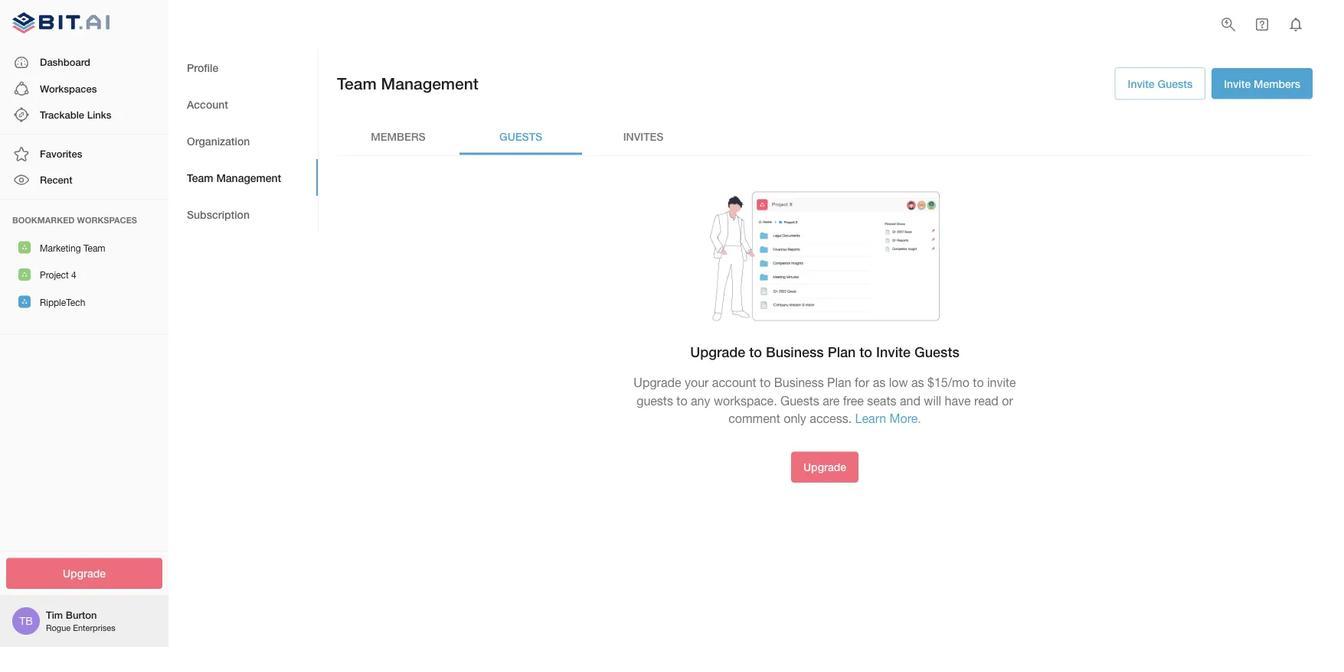 Task type: locate. For each thing, give the bounding box(es) containing it.
will
[[924, 394, 941, 408]]

guests inside button
[[1158, 77, 1193, 90]]

account
[[712, 376, 756, 390]]

tim burton rogue enterprises
[[46, 610, 115, 634]]

team management down the 'organization' link
[[187, 171, 281, 184]]

guests
[[499, 130, 542, 143]]

invite for invite members
[[1224, 77, 1251, 90]]

your
[[685, 376, 709, 390]]

2 horizontal spatial guests
[[1158, 77, 1193, 90]]

are
[[823, 394, 840, 408]]

upgrade down access.
[[803, 462, 846, 474]]

plan up for
[[828, 344, 856, 361]]

dashboard
[[40, 56, 90, 68]]

profile link
[[168, 49, 318, 86]]

team up project 4 button
[[83, 243, 105, 254]]

upgrade to business plan to invite guests
[[690, 344, 959, 361]]

upgrade button down access.
[[791, 452, 859, 483]]

1 vertical spatial business
[[774, 376, 824, 390]]

bookmarked workspaces
[[12, 215, 137, 225]]

tim
[[46, 610, 63, 622]]

0 vertical spatial plan
[[828, 344, 856, 361]]

upgrade button
[[791, 452, 859, 483], [6, 559, 162, 590]]

or
[[1002, 394, 1013, 408]]

have
[[945, 394, 971, 408]]

management
[[381, 74, 479, 93], [216, 171, 281, 184]]

management down the 'organization' link
[[216, 171, 281, 184]]

tab list containing profile
[[168, 49, 318, 233]]

guests
[[1158, 77, 1193, 90], [915, 344, 959, 361], [780, 394, 819, 408]]

for
[[855, 376, 869, 390]]

invite members button
[[1212, 68, 1313, 99]]

members button
[[337, 118, 460, 155]]

management up members button
[[381, 74, 479, 93]]

upgrade button up 'burton'
[[6, 559, 162, 590]]

0 horizontal spatial as
[[873, 376, 886, 390]]

tab list
[[168, 49, 318, 233], [337, 118, 1313, 155]]

1 as from the left
[[873, 376, 886, 390]]

0 vertical spatial management
[[381, 74, 479, 93]]

invite guests
[[1128, 77, 1193, 90]]

2 vertical spatial guests
[[780, 394, 819, 408]]

invites
[[623, 130, 664, 143]]

invite inside button
[[1128, 77, 1155, 90]]

4
[[71, 270, 76, 281]]

as right for
[[873, 376, 886, 390]]

1 horizontal spatial team
[[187, 171, 213, 184]]

0 horizontal spatial team management
[[187, 171, 281, 184]]

seats
[[867, 394, 896, 408]]

0 horizontal spatial tab list
[[168, 49, 318, 233]]

1 vertical spatial team management
[[187, 171, 281, 184]]

rippletech
[[40, 297, 85, 308]]

as
[[873, 376, 886, 390], [911, 376, 924, 390]]

upgrade up account
[[690, 344, 745, 361]]

2 as from the left
[[911, 376, 924, 390]]

more.
[[890, 412, 921, 426]]

invite
[[1128, 77, 1155, 90], [1224, 77, 1251, 90], [876, 344, 911, 361]]

marketing team button
[[0, 234, 168, 261]]

0 vertical spatial guests
[[1158, 77, 1193, 90]]

business
[[766, 344, 824, 361], [774, 376, 824, 390]]

read
[[974, 394, 999, 408]]

1 horizontal spatial team management
[[337, 74, 479, 93]]

1 plan from the top
[[828, 344, 856, 361]]

to up the workspace.
[[760, 376, 771, 390]]

1 horizontal spatial management
[[381, 74, 479, 93]]

0 horizontal spatial team
[[83, 243, 105, 254]]

guests button
[[460, 118, 582, 155]]

project 4 button
[[0, 261, 168, 289]]

upgrade up guests
[[634, 376, 681, 390]]

favorites button
[[0, 141, 168, 167]]

profile
[[187, 61, 218, 74]]

workspaces
[[40, 83, 97, 94]]

enterprises
[[73, 624, 115, 634]]

1 vertical spatial plan
[[827, 376, 851, 390]]

trackable links
[[40, 109, 111, 121]]

guests
[[637, 394, 673, 408]]

upgrade inside upgrade your account to business plan for as low as $15/mo to invite guests to any workspace. guests are free seats and will have read or comment only access.
[[634, 376, 681, 390]]

0 vertical spatial upgrade button
[[791, 452, 859, 483]]

account
[[187, 98, 228, 110]]

0 vertical spatial team
[[337, 74, 377, 93]]

project
[[40, 270, 69, 281]]

workspaces
[[77, 215, 137, 225]]

as right low
[[911, 376, 924, 390]]

invite inside "button"
[[1224, 77, 1251, 90]]

1 vertical spatial team
[[187, 171, 213, 184]]

1 horizontal spatial tab list
[[337, 118, 1313, 155]]

upgrade
[[690, 344, 745, 361], [634, 376, 681, 390], [803, 462, 846, 474], [63, 568, 106, 581]]

access.
[[810, 412, 852, 426]]

project 4
[[40, 270, 76, 281]]

invite
[[987, 376, 1016, 390]]

low
[[889, 376, 908, 390]]

2 horizontal spatial invite
[[1224, 77, 1251, 90]]

trackable links button
[[0, 102, 168, 128]]

team up subscription
[[187, 171, 213, 184]]

2 plan from the top
[[827, 376, 851, 390]]

team
[[337, 74, 377, 93], [187, 171, 213, 184], [83, 243, 105, 254]]

business up upgrade your account to business plan for as low as $15/mo to invite guests to any workspace. guests are free seats and will have read or comment only access.
[[766, 344, 824, 361]]

plan
[[828, 344, 856, 361], [827, 376, 851, 390]]

0 horizontal spatial upgrade button
[[6, 559, 162, 590]]

$15/mo
[[928, 376, 970, 390]]

1 horizontal spatial as
[[911, 376, 924, 390]]

team management up members button
[[337, 74, 479, 93]]

1 horizontal spatial invite
[[1128, 77, 1155, 90]]

team inside button
[[83, 243, 105, 254]]

subscription
[[187, 208, 250, 221]]

team management
[[337, 74, 479, 93], [187, 171, 281, 184]]

1 horizontal spatial guests
[[915, 344, 959, 361]]

to up 'read'
[[973, 376, 984, 390]]

plan up 'are' on the bottom right
[[827, 376, 851, 390]]

2 vertical spatial team
[[83, 243, 105, 254]]

links
[[87, 109, 111, 121]]

0 horizontal spatial management
[[216, 171, 281, 184]]

team up the members
[[337, 74, 377, 93]]

to
[[749, 344, 762, 361], [860, 344, 872, 361], [760, 376, 771, 390], [973, 376, 984, 390], [677, 394, 687, 408]]

0 horizontal spatial guests
[[780, 394, 819, 408]]

business up only at right
[[774, 376, 824, 390]]



Task type: vqa. For each thing, say whether or not it's contained in the screenshot.
T for the topmost 't' button
no



Task type: describe. For each thing, give the bounding box(es) containing it.
favorites
[[40, 148, 82, 160]]

bookmarked
[[12, 215, 75, 225]]

learn more. link
[[855, 412, 921, 426]]

dashboard button
[[0, 49, 168, 76]]

recent
[[40, 174, 72, 186]]

upgrade your account to business plan for as low as $15/mo to invite guests to any workspace. guests are free seats and will have read or comment only access.
[[634, 376, 1016, 426]]

to up account
[[749, 344, 762, 361]]

workspaces button
[[0, 76, 168, 102]]

invite members
[[1224, 77, 1300, 90]]

members
[[1254, 77, 1300, 90]]

subscription link
[[168, 196, 318, 233]]

workspace.
[[714, 394, 777, 408]]

1 vertical spatial management
[[216, 171, 281, 184]]

1 vertical spatial guests
[[915, 344, 959, 361]]

invites button
[[582, 118, 705, 155]]

upgrade up 'burton'
[[63, 568, 106, 581]]

guests inside upgrade your account to business plan for as low as $15/mo to invite guests to any workspace. guests are free seats and will have read or comment only access.
[[780, 394, 819, 408]]

to up for
[[860, 344, 872, 361]]

free
[[843, 394, 864, 408]]

members
[[371, 130, 426, 143]]

marketing
[[40, 243, 81, 254]]

invite guests button
[[1115, 67, 1206, 100]]

marketing team
[[40, 243, 105, 254]]

comment
[[729, 412, 780, 426]]

trackable
[[40, 109, 84, 121]]

learn more.
[[855, 412, 921, 426]]

0 horizontal spatial invite
[[876, 344, 911, 361]]

only
[[784, 412, 806, 426]]

organization link
[[168, 123, 318, 159]]

rogue
[[46, 624, 71, 634]]

organization
[[187, 135, 250, 147]]

0 vertical spatial business
[[766, 344, 824, 361]]

burton
[[66, 610, 97, 622]]

business inside upgrade your account to business plan for as low as $15/mo to invite guests to any workspace. guests are free seats and will have read or comment only access.
[[774, 376, 824, 390]]

invite for invite guests
[[1128, 77, 1155, 90]]

learn
[[855, 412, 886, 426]]

and
[[900, 394, 921, 408]]

rippletech button
[[0, 289, 168, 316]]

to left any in the right of the page
[[677, 394, 687, 408]]

2 horizontal spatial team
[[337, 74, 377, 93]]

0 vertical spatial team management
[[337, 74, 479, 93]]

account link
[[168, 86, 318, 123]]

tab list containing members
[[337, 118, 1313, 155]]

plan inside upgrade your account to business plan for as low as $15/mo to invite guests to any workspace. guests are free seats and will have read or comment only access.
[[827, 376, 851, 390]]

1 vertical spatial upgrade button
[[6, 559, 162, 590]]

tb
[[19, 615, 33, 628]]

recent button
[[0, 167, 168, 193]]

1 horizontal spatial upgrade button
[[791, 452, 859, 483]]

team management link
[[168, 159, 318, 196]]

any
[[691, 394, 710, 408]]



